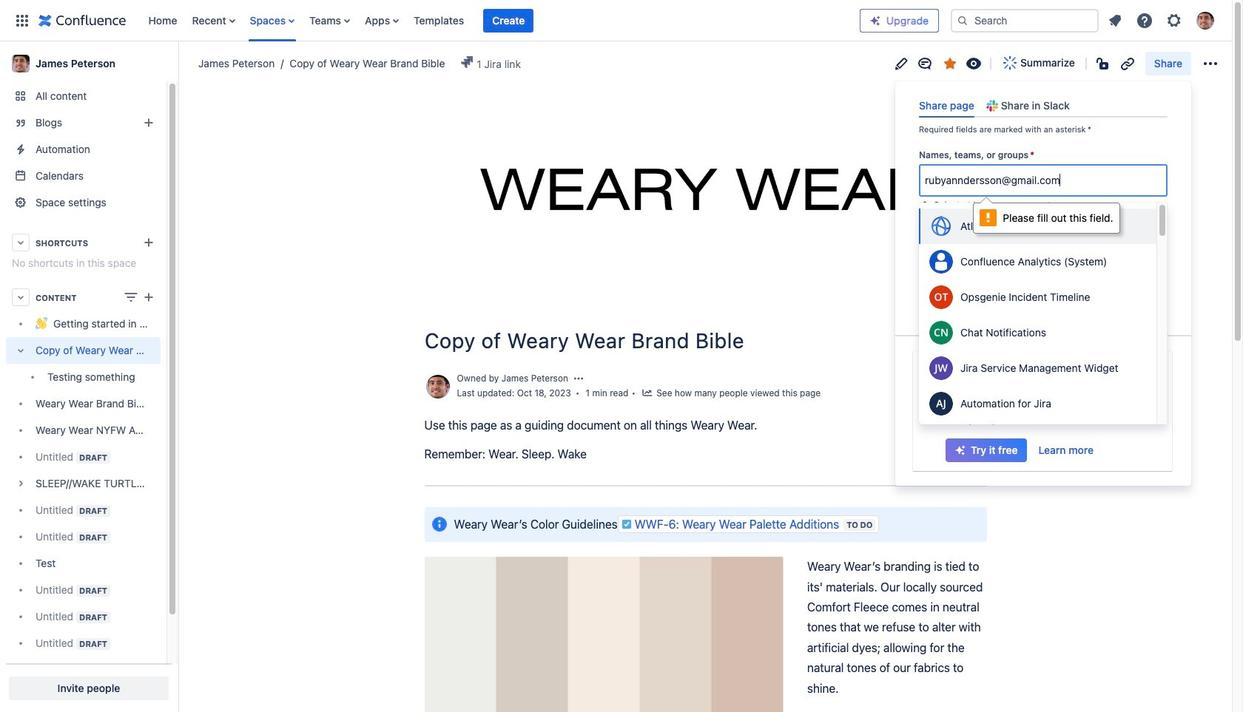 Task type: locate. For each thing, give the bounding box(es) containing it.
Search field
[[951, 9, 1099, 32]]

neutrals.png image
[[424, 557, 783, 713]]

copy link image
[[1119, 54, 1137, 72]]

tab list
[[913, 93, 1174, 118]]

collapse sidebar image
[[161, 49, 194, 78]]

tree item inside the space element
[[6, 338, 161, 391]]

None search field
[[951, 9, 1099, 32]]

None text field
[[925, 173, 1063, 188]]

list for the premium icon
[[1102, 7, 1223, 34]]

tree item
[[6, 338, 161, 391]]

banner
[[0, 0, 1232, 41]]

list item
[[484, 9, 534, 32]]

tree
[[6, 311, 161, 684]]

list for appswitcher icon
[[141, 0, 860, 41]]

confluence image
[[38, 11, 126, 29], [38, 11, 126, 29]]

1 horizontal spatial list
[[1102, 7, 1223, 34]]

settings icon image
[[1166, 11, 1184, 29]]

0 horizontal spatial list
[[141, 0, 860, 41]]

space element
[[0, 41, 178, 713]]

your profile and preferences image
[[1197, 11, 1215, 29]]

search image
[[957, 14, 969, 26]]

tree inside the space element
[[6, 311, 161, 684]]

group
[[946, 439, 1103, 463]]

list
[[141, 0, 860, 41], [1102, 7, 1223, 34]]

notification icon image
[[1107, 11, 1124, 29]]



Task type: describe. For each thing, give the bounding box(es) containing it.
unstar image
[[941, 54, 959, 72]]

create a blog image
[[140, 114, 158, 132]]

premium image
[[870, 14, 882, 26]]

appswitcher icon image
[[13, 11, 31, 29]]

error image
[[919, 200, 931, 212]]

no restrictions image
[[1095, 54, 1113, 72]]

add shortcut image
[[140, 234, 158, 252]]

stop watching image
[[965, 54, 983, 72]]

more information about james peterson image
[[424, 374, 451, 400]]

panel info image
[[430, 516, 448, 534]]

more actions image
[[1202, 54, 1220, 72]]

edit this page image
[[893, 54, 910, 72]]

global element
[[9, 0, 860, 41]]

Anything they should know? text field
[[919, 238, 1168, 294]]

help icon image
[[1136, 11, 1154, 29]]

change view image
[[122, 289, 140, 306]]

list item inside global element
[[484, 9, 534, 32]]

manage page ownership image
[[573, 373, 585, 385]]

create a page image
[[140, 289, 158, 306]]



Task type: vqa. For each thing, say whether or not it's contained in the screenshot.
People and their roles element
no



